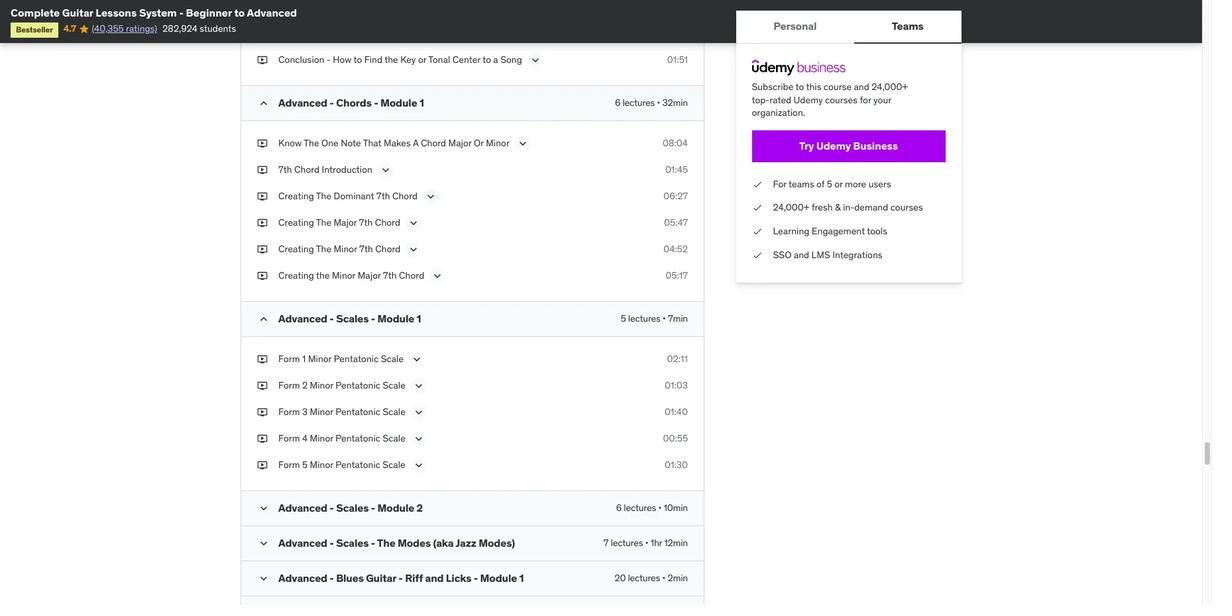 Task type: describe. For each thing, give the bounding box(es) containing it.
1hr
[[651, 538, 662, 550]]

1 vertical spatial courses
[[891, 202, 924, 214]]

- down advanced - scales - module 2
[[330, 537, 334, 550]]

integrations
[[833, 249, 883, 261]]

find
[[364, 54, 383, 66]]

10min
[[664, 503, 688, 515]]

to left a
[[483, 54, 491, 66]]

advanced - scales - the modes (aka jazz modes)
[[278, 537, 515, 550]]

modes
[[398, 537, 431, 550]]

1 vertical spatial song
[[501, 54, 522, 66]]

for
[[860, 94, 872, 106]]

or
[[474, 137, 484, 149]]

7th for creating the dominant 7th chord
[[376, 190, 390, 202]]

small image
[[257, 573, 270, 586]]

(40,355 ratings)
[[92, 23, 157, 35]]

scales for 1
[[336, 312, 369, 326]]

lectures for advanced - scales - module 2
[[624, 503, 656, 515]]

show lecture description image for know the one note that makes a chord major or minor
[[516, 137, 530, 151]]

to left find
[[354, 54, 362, 66]]

1 vertical spatial 5
[[621, 313, 626, 325]]

for
[[774, 178, 787, 190]]

show lecture description image for 7th chord introduction
[[379, 164, 392, 177]]

makes
[[384, 137, 411, 149]]

• for advanced - scales - the modes (aka jazz modes)
[[645, 538, 649, 550]]

7th down know
[[278, 164, 292, 176]]

personal button
[[736, 11, 855, 42]]

- up 282,924
[[179, 6, 184, 19]]

01:40
[[665, 407, 688, 418]]

personal
[[774, 19, 817, 33]]

song example 4 - house of the rising sun
[[278, 4, 453, 16]]

teams button
[[855, 11, 962, 42]]

1 horizontal spatial and
[[794, 249, 810, 261]]

minor for form 5 minor pentatonic scale
[[310, 460, 333, 472]]

02:11
[[667, 354, 688, 365]]

08:04
[[663, 137, 688, 149]]

form 2 minor pentatonic scale
[[278, 380, 406, 392]]

• for advanced - chords - module 1
[[657, 97, 660, 109]]

4.7
[[63, 23, 76, 35]]

subscribe
[[752, 81, 794, 93]]

small image for advanced - chords - module 1
[[257, 97, 270, 110]]

2 vertical spatial 5
[[302, 460, 308, 472]]

beginner
[[186, 6, 232, 19]]

20 lectures • 2min
[[615, 573, 688, 585]]

more
[[846, 178, 867, 190]]

show lecture description image for form 3 minor pentatonic scale
[[412, 407, 426, 420]]

that
[[363, 137, 382, 149]]

the for dominant
[[316, 190, 332, 202]]

- up form 1 minor pentatonic scale
[[330, 312, 334, 326]]

tonal
[[428, 54, 450, 66]]

system
[[139, 6, 177, 19]]

- left house
[[348, 4, 352, 16]]

tab list containing personal
[[736, 11, 962, 44]]

this
[[807, 81, 822, 93]]

282,924 students
[[163, 23, 236, 35]]

- left 'riff'
[[399, 572, 403, 586]]

xsmall image for conclusion - how to find the key or tonal center to a song
[[257, 54, 268, 67]]

complete guitar lessons system - beginner to advanced
[[11, 6, 297, 19]]

• for advanced - scales - module 1
[[663, 313, 666, 325]]

advanced left example
[[247, 6, 297, 19]]

scale for form 5 minor pentatonic scale
[[383, 460, 406, 472]]

to up students on the left
[[234, 6, 245, 19]]

5 lectures • 7min
[[621, 313, 688, 325]]

(aka
[[433, 537, 454, 550]]

advanced - scales - module 2
[[278, 502, 423, 515]]

20
[[615, 573, 626, 585]]

try udemy business
[[800, 139, 899, 153]]

try udemy business link
[[752, 130, 946, 162]]

creating the dominant 7th chord
[[278, 190, 418, 202]]

show lecture description image for form 4 minor pentatonic scale
[[412, 433, 426, 446]]

0 horizontal spatial 2
[[302, 380, 308, 392]]

creating the minor major 7th chord
[[278, 270, 424, 282]]

minor right or
[[486, 137, 510, 149]]

advanced - scales - module 1
[[278, 312, 421, 326]]

try
[[800, 139, 815, 153]]

demand
[[855, 202, 889, 214]]

- left the modes
[[371, 537, 375, 550]]

show lecture description image for form 1 minor pentatonic scale
[[410, 354, 424, 367]]

show lecture description image for creating the dominant 7th chord
[[424, 190, 438, 204]]

7th for creating the major 7th chord
[[359, 217, 373, 229]]

course
[[824, 81, 852, 93]]

the for minor
[[316, 243, 332, 255]]

05:17
[[666, 270, 688, 282]]

top‑rated
[[752, 94, 792, 106]]

sso and lms integrations
[[774, 249, 883, 261]]

lessons
[[96, 6, 137, 19]]

to inside subscribe to this course and 24,000+ top‑rated udemy courses for your organization.
[[796, 81, 805, 93]]

show lecture description image for creating the major 7th chord
[[407, 217, 420, 230]]

conclusion
[[278, 54, 324, 66]]

• for advanced - blues guitar - riff and licks - module 1
[[662, 573, 666, 585]]

teams
[[789, 178, 815, 190]]

sun
[[437, 4, 453, 16]]

1 vertical spatial or
[[835, 178, 843, 190]]

udemy business image
[[752, 60, 846, 76]]

7th chord introduction
[[278, 164, 373, 176]]

form for form 5 minor pentatonic scale
[[278, 460, 300, 472]]

learning engagement tools
[[774, 225, 888, 237]]

scales for modes
[[336, 537, 369, 550]]

minor for creating the minor major 7th chord
[[332, 270, 355, 282]]

form 1 minor pentatonic scale
[[278, 354, 404, 365]]

1 horizontal spatial major
[[358, 270, 381, 282]]

the for one
[[304, 137, 319, 149]]

7th down creating the minor 7th chord
[[383, 270, 397, 282]]

2min
[[668, 573, 688, 585]]

ratings)
[[126, 23, 157, 35]]

riff
[[405, 572, 423, 586]]

01:03
[[665, 380, 688, 392]]

module down modes)
[[480, 572, 517, 586]]

01:51
[[667, 54, 688, 66]]

0 horizontal spatial 24,000+
[[774, 202, 810, 214]]

12min
[[664, 538, 688, 550]]

0 horizontal spatial 4
[[302, 433, 308, 445]]

creating for creating the minor major 7th chord
[[278, 270, 314, 282]]

- up advanced - scales - the modes (aka jazz modes)
[[371, 502, 375, 515]]

lectures for advanced - blues guitar - riff and licks - module 1
[[628, 573, 660, 585]]

- right licks
[[474, 572, 478, 586]]

form for form 4 minor pentatonic scale
[[278, 433, 300, 445]]

- right chords
[[374, 96, 378, 110]]

know
[[278, 137, 302, 149]]

courses inside subscribe to this course and 24,000+ top‑rated udemy courses for your organization.
[[826, 94, 858, 106]]

0 vertical spatial guitar
[[62, 6, 93, 19]]

fresh
[[812, 202, 833, 214]]

05:47
[[664, 217, 688, 229]]

note
[[341, 137, 361, 149]]



Task type: vqa. For each thing, say whether or not it's contained in the screenshot.
the "courses,"
no



Task type: locate. For each thing, give the bounding box(es) containing it.
conclusion - how to find the key or tonal center to a song
[[278, 54, 522, 66]]

advanced up form 1 minor pentatonic scale
[[278, 312, 327, 326]]

lectures up 7 lectures • 1hr 12min
[[624, 503, 656, 515]]

song right a
[[501, 54, 522, 66]]

xsmall image for form 4 minor pentatonic scale
[[257, 433, 268, 446]]

of right house
[[383, 4, 391, 16]]

3 scales from the top
[[336, 537, 369, 550]]

7th up creating the minor major 7th chord
[[359, 243, 373, 255]]

xsmall image for know the one note that makes a chord major or minor
[[257, 137, 268, 150]]

and
[[854, 81, 870, 93], [794, 249, 810, 261], [425, 572, 444, 586]]

2
[[302, 380, 308, 392], [417, 502, 423, 515]]

module
[[380, 96, 417, 110], [378, 312, 414, 326], [378, 502, 414, 515], [480, 572, 517, 586]]

creating down 7th chord introduction in the left top of the page
[[278, 190, 314, 202]]

minor down form 1 minor pentatonic scale
[[310, 380, 333, 392]]

0 horizontal spatial and
[[425, 572, 444, 586]]

4 down 3
[[302, 433, 308, 445]]

show lecture description image
[[516, 137, 530, 151], [379, 164, 392, 177], [407, 243, 421, 257], [431, 270, 444, 283], [410, 354, 424, 367], [412, 380, 425, 393], [412, 407, 426, 420]]

or
[[418, 54, 427, 66], [835, 178, 843, 190]]

module down creating the minor major 7th chord
[[378, 312, 414, 326]]

1 form from the top
[[278, 354, 300, 365]]

form up form 5 minor pentatonic scale
[[278, 433, 300, 445]]

key
[[400, 54, 416, 66]]

module up the 'makes'
[[380, 96, 417, 110]]

0 vertical spatial 6
[[615, 97, 621, 109]]

1 horizontal spatial courses
[[891, 202, 924, 214]]

scale up form 3 minor pentatonic scale
[[383, 380, 406, 392]]

small image for advanced - scales - the modes (aka jazz modes)
[[257, 538, 270, 551]]

6 for advanced - scales - module 2
[[616, 503, 622, 515]]

to left the this
[[796, 81, 805, 93]]

7min
[[668, 313, 688, 325]]

scale down form 4 minor pentatonic scale
[[383, 460, 406, 472]]

example
[[302, 4, 338, 16]]

major down creating the dominant 7th chord
[[334, 217, 357, 229]]

creating down creating the minor 7th chord
[[278, 270, 314, 282]]

lectures right 20
[[628, 573, 660, 585]]

lms
[[812, 249, 831, 261]]

show lecture description image for creating the minor 7th chord
[[407, 243, 421, 257]]

1 horizontal spatial 4
[[340, 4, 346, 16]]

• left 32min
[[657, 97, 660, 109]]

1 vertical spatial scales
[[336, 502, 369, 515]]

small image for advanced - scales - module 1
[[257, 313, 270, 326]]

2 horizontal spatial major
[[448, 137, 472, 149]]

minor for form 4 minor pentatonic scale
[[310, 433, 333, 445]]

06:27
[[664, 190, 688, 202]]

advanced for advanced - scales - the modes (aka jazz modes)
[[278, 537, 327, 550]]

• left 10min
[[658, 503, 662, 515]]

pentatonic for form 4 minor pentatonic scale
[[336, 433, 381, 445]]

advanced down form 5 minor pentatonic scale
[[278, 502, 327, 515]]

pentatonic for form 2 minor pentatonic scale
[[336, 380, 381, 392]]

the down 7th chord introduction in the left top of the page
[[316, 190, 332, 202]]

0 vertical spatial of
[[383, 4, 391, 16]]

lectures for advanced - scales - the modes (aka jazz modes)
[[611, 538, 643, 550]]

module for advanced - chords - module 1
[[380, 96, 417, 110]]

4 form from the top
[[278, 433, 300, 445]]

1 horizontal spatial 5
[[621, 313, 626, 325]]

form for form 3 minor pentatonic scale
[[278, 407, 300, 418]]

1 horizontal spatial 24,000+
[[872, 81, 909, 93]]

scales up form 1 minor pentatonic scale
[[336, 312, 369, 326]]

for teams of 5 or more users
[[774, 178, 892, 190]]

0 vertical spatial the
[[393, 4, 407, 16]]

2 form from the top
[[278, 380, 300, 392]]

lectures right 7
[[611, 538, 643, 550]]

a
[[413, 137, 419, 149]]

creating up creating the minor 7th chord
[[278, 217, 314, 229]]

xsmall image for form 5 minor pentatonic scale
[[257, 460, 268, 473]]

teams
[[892, 19, 924, 33]]

creating
[[278, 190, 314, 202], [278, 217, 314, 229], [278, 243, 314, 255], [278, 270, 314, 282]]

1 creating from the top
[[278, 190, 314, 202]]

24,000+ inside subscribe to this course and 24,000+ top‑rated udemy courses for your organization.
[[872, 81, 909, 93]]

1 vertical spatial the
[[385, 54, 398, 66]]

show lecture description image for form 2 minor pentatonic scale
[[412, 380, 425, 393]]

advanced - chords - module 1
[[278, 96, 424, 110]]

small image for advanced - scales - module 2
[[257, 503, 270, 516]]

and inside subscribe to this course and 24,000+ top‑rated udemy courses for your organization.
[[854, 81, 870, 93]]

module up advanced - scales - the modes (aka jazz modes)
[[378, 502, 414, 515]]

tab list
[[736, 11, 962, 44]]

or left more
[[835, 178, 843, 190]]

0 horizontal spatial courses
[[826, 94, 858, 106]]

2 scales from the top
[[336, 502, 369, 515]]

scale down form 3 minor pentatonic scale
[[383, 433, 406, 445]]

and right 'riff'
[[425, 572, 444, 586]]

advanced for advanced - scales - module 2
[[278, 502, 327, 515]]

form for form 1 minor pentatonic scale
[[278, 354, 300, 365]]

• left "2min"
[[662, 573, 666, 585]]

scales down advanced - scales - module 2
[[336, 537, 369, 550]]

engagement
[[812, 225, 866, 237]]

xsmall image for 7th chord introduction
[[257, 164, 268, 177]]

• for advanced - scales - module 2
[[658, 503, 662, 515]]

and up the for
[[854, 81, 870, 93]]

pentatonic up form 4 minor pentatonic scale
[[336, 407, 381, 418]]

• left 7min
[[663, 313, 666, 325]]

guitar
[[62, 6, 93, 19], [366, 572, 396, 586]]

0 horizontal spatial major
[[334, 217, 357, 229]]

2 up 3
[[302, 380, 308, 392]]

01:45
[[665, 164, 688, 176]]

small image
[[257, 97, 270, 110], [257, 313, 270, 326], [257, 503, 270, 516], [257, 538, 270, 551]]

1 vertical spatial udemy
[[817, 139, 851, 153]]

advanced right small image
[[278, 572, 327, 586]]

creating for creating the dominant 7th chord
[[278, 190, 314, 202]]

form 4 minor pentatonic scale
[[278, 433, 406, 445]]

0 vertical spatial major
[[448, 137, 472, 149]]

4 creating from the top
[[278, 270, 314, 282]]

how
[[333, 54, 352, 66]]

- down form 5 minor pentatonic scale
[[330, 502, 334, 515]]

6 lectures • 10min
[[616, 503, 688, 515]]

0 vertical spatial or
[[418, 54, 427, 66]]

a
[[493, 54, 498, 66]]

4 right example
[[340, 4, 346, 16]]

one
[[322, 137, 339, 149]]

pentatonic
[[334, 354, 379, 365], [336, 380, 381, 392], [336, 407, 381, 418], [336, 433, 381, 445], [336, 460, 380, 472]]

1 horizontal spatial guitar
[[366, 572, 396, 586]]

2 horizontal spatial and
[[854, 81, 870, 93]]

pentatonic for form 3 minor pentatonic scale
[[336, 407, 381, 418]]

courses
[[826, 94, 858, 106], [891, 202, 924, 214]]

minor down creating the minor 7th chord
[[332, 270, 355, 282]]

the
[[393, 4, 407, 16], [385, 54, 398, 66], [316, 270, 330, 282]]

advanced for advanced - blues guitar - riff and licks - module 1
[[278, 572, 327, 586]]

chord
[[421, 137, 446, 149], [294, 164, 320, 176], [392, 190, 418, 202], [375, 217, 400, 229], [375, 243, 401, 255], [399, 270, 424, 282]]

the down creating the minor 7th chord
[[316, 270, 330, 282]]

center
[[453, 54, 481, 66]]

xsmall image for form 3 minor pentatonic scale
[[257, 407, 268, 420]]

learning
[[774, 225, 810, 237]]

udemy down the this
[[794, 94, 823, 106]]

24,000+ up the learning
[[774, 202, 810, 214]]

6 left 32min
[[615, 97, 621, 109]]

2 horizontal spatial 5
[[827, 178, 833, 190]]

0 horizontal spatial 5
[[302, 460, 308, 472]]

282,924
[[163, 23, 197, 35]]

form up form 2 minor pentatonic scale
[[278, 354, 300, 365]]

0 vertical spatial song
[[278, 4, 300, 16]]

7th for creating the minor 7th chord
[[359, 243, 373, 255]]

5
[[827, 178, 833, 190], [621, 313, 626, 325], [302, 460, 308, 472]]

scales
[[336, 312, 369, 326], [336, 502, 369, 515], [336, 537, 369, 550]]

2 small image from the top
[[257, 313, 270, 326]]

scale up form 4 minor pentatonic scale
[[383, 407, 406, 418]]

jazz
[[456, 537, 476, 550]]

xsmall image
[[257, 4, 268, 17], [752, 178, 763, 191], [257, 190, 268, 203], [752, 202, 763, 215], [257, 217, 268, 230], [257, 243, 268, 256], [752, 249, 763, 262], [257, 270, 268, 283], [257, 354, 268, 367], [257, 380, 268, 393]]

udemy inside subscribe to this course and 24,000+ top‑rated udemy courses for your organization.
[[794, 94, 823, 106]]

• left the 1hr
[[645, 538, 649, 550]]

1 scales from the top
[[336, 312, 369, 326]]

0 horizontal spatial song
[[278, 4, 300, 16]]

scale for form 2 minor pentatonic scale
[[383, 380, 406, 392]]

scales for 2
[[336, 502, 369, 515]]

0 vertical spatial scales
[[336, 312, 369, 326]]

bestseller
[[16, 25, 53, 35]]

lectures left 32min
[[623, 97, 655, 109]]

subscribe to this course and 24,000+ top‑rated udemy courses for your organization.
[[752, 81, 909, 119]]

1 vertical spatial of
[[817, 178, 825, 190]]

of right the teams
[[817, 178, 825, 190]]

-
[[348, 4, 352, 16], [179, 6, 184, 19], [327, 54, 331, 66], [330, 96, 334, 110], [374, 96, 378, 110], [330, 312, 334, 326], [371, 312, 375, 326], [330, 502, 334, 515], [371, 502, 375, 515], [330, 537, 334, 550], [371, 537, 375, 550], [330, 572, 334, 586], [399, 572, 403, 586], [474, 572, 478, 586]]

6 up 7 lectures • 1hr 12min
[[616, 503, 622, 515]]

the left the modes
[[377, 537, 395, 550]]

minor up creating the minor major 7th chord
[[334, 243, 357, 255]]

show lecture description image for creating the minor major 7th chord
[[431, 270, 444, 283]]

0 vertical spatial 2
[[302, 380, 308, 392]]

6 lectures • 32min
[[615, 97, 688, 109]]

0 vertical spatial 4
[[340, 4, 346, 16]]

pentatonic up form 2 minor pentatonic scale
[[334, 354, 379, 365]]

creating down creating the major 7th chord
[[278, 243, 314, 255]]

pentatonic for form 5 minor pentatonic scale
[[336, 460, 380, 472]]

&
[[836, 202, 841, 214]]

6 for advanced - chords - module 1
[[615, 97, 621, 109]]

to
[[234, 6, 245, 19], [354, 54, 362, 66], [483, 54, 491, 66], [796, 81, 805, 93]]

0 horizontal spatial of
[[383, 4, 391, 16]]

creating for creating the minor 7th chord
[[278, 243, 314, 255]]

form down form 4 minor pentatonic scale
[[278, 460, 300, 472]]

major
[[448, 137, 472, 149], [334, 217, 357, 229], [358, 270, 381, 282]]

guitar up 4.7
[[62, 6, 93, 19]]

01:30
[[665, 460, 688, 472]]

1 vertical spatial and
[[794, 249, 810, 261]]

pentatonic down form 4 minor pentatonic scale
[[336, 460, 380, 472]]

show lecture description image for conclusion - how to find the key or tonal center to a song
[[529, 54, 542, 67]]

business
[[854, 139, 899, 153]]

advanced - blues guitar - riff and licks - module 1
[[278, 572, 524, 586]]

scale for form 3 minor pentatonic scale
[[383, 407, 406, 418]]

blues
[[336, 572, 364, 586]]

3 form from the top
[[278, 407, 300, 418]]

advanced for advanced - chords - module 1
[[278, 96, 327, 110]]

advanced down advanced - scales - module 2
[[278, 537, 327, 550]]

minor up form 2 minor pentatonic scale
[[308, 354, 332, 365]]

lectures for advanced - scales - module 1
[[628, 313, 661, 325]]

3 creating from the top
[[278, 243, 314, 255]]

advanced
[[247, 6, 297, 19], [278, 96, 327, 110], [278, 312, 327, 326], [278, 502, 327, 515], [278, 537, 327, 550], [278, 572, 327, 586]]

7th down the dominant
[[359, 217, 373, 229]]

song
[[278, 4, 300, 16], [501, 54, 522, 66]]

in-
[[844, 202, 855, 214]]

0 vertical spatial 5
[[827, 178, 833, 190]]

pentatonic down form 3 minor pentatonic scale
[[336, 433, 381, 445]]

advanced up know
[[278, 96, 327, 110]]

minor for form 3 minor pentatonic scale
[[310, 407, 333, 418]]

guitar right blues
[[366, 572, 396, 586]]

minor
[[486, 137, 510, 149], [334, 243, 357, 255], [332, 270, 355, 282], [308, 354, 332, 365], [310, 380, 333, 392], [310, 407, 333, 418], [310, 433, 333, 445], [310, 460, 333, 472]]

2 up the modes
[[417, 502, 423, 515]]

your
[[874, 94, 892, 106]]

form
[[278, 354, 300, 365], [278, 380, 300, 392], [278, 407, 300, 418], [278, 433, 300, 445], [278, 460, 300, 472]]

3
[[302, 407, 308, 418]]

tools
[[868, 225, 888, 237]]

scale for form 1 minor pentatonic scale
[[381, 354, 404, 365]]

sso
[[774, 249, 792, 261]]

the down creating the major 7th chord
[[316, 243, 332, 255]]

udemy
[[794, 94, 823, 106], [817, 139, 851, 153]]

1 vertical spatial major
[[334, 217, 357, 229]]

24,000+ up your
[[872, 81, 909, 93]]

modes)
[[479, 537, 515, 550]]

the up creating the minor 7th chord
[[316, 217, 332, 229]]

1 vertical spatial 6
[[616, 503, 622, 515]]

minor for creating the minor 7th chord
[[334, 243, 357, 255]]

2 vertical spatial scales
[[336, 537, 369, 550]]

creating the minor 7th chord
[[278, 243, 401, 255]]

2 vertical spatial major
[[358, 270, 381, 282]]

the for major
[[316, 217, 332, 229]]

2 vertical spatial the
[[316, 270, 330, 282]]

udemy right the try
[[817, 139, 851, 153]]

complete
[[11, 6, 60, 19]]

0 vertical spatial 24,000+
[[872, 81, 909, 93]]

1 vertical spatial 2
[[417, 502, 423, 515]]

rising
[[409, 4, 435, 16]]

xsmall image
[[257, 54, 268, 67], [257, 137, 268, 150], [257, 164, 268, 177], [752, 225, 763, 238], [257, 407, 268, 420], [257, 433, 268, 446], [257, 460, 268, 473]]

7th right the dominant
[[376, 190, 390, 202]]

24,000+ fresh & in-demand courses
[[774, 202, 924, 214]]

24,000+
[[872, 81, 909, 93], [774, 202, 810, 214]]

students
[[200, 23, 236, 35]]

udemy inside "link"
[[817, 139, 851, 153]]

minor down form 4 minor pentatonic scale
[[310, 460, 333, 472]]

form down form 1 minor pentatonic scale
[[278, 380, 300, 392]]

- left blues
[[330, 572, 334, 586]]

7
[[604, 538, 609, 550]]

advanced for advanced - scales - module 1
[[278, 312, 327, 326]]

introduction
[[322, 164, 373, 176]]

pentatonic for form 1 minor pentatonic scale
[[334, 354, 379, 365]]

module for advanced - scales - module 2
[[378, 502, 414, 515]]

4 small image from the top
[[257, 538, 270, 551]]

house
[[354, 4, 381, 16]]

- left 'how'
[[327, 54, 331, 66]]

chords
[[336, 96, 372, 110]]

minor for form 2 minor pentatonic scale
[[310, 380, 333, 392]]

1 horizontal spatial of
[[817, 178, 825, 190]]

04:52
[[664, 243, 688, 255]]

0 vertical spatial courses
[[826, 94, 858, 106]]

song left example
[[278, 4, 300, 16]]

0 vertical spatial udemy
[[794, 94, 823, 106]]

form for form 2 minor pentatonic scale
[[278, 380, 300, 392]]

(40,355
[[92, 23, 124, 35]]

module for advanced - scales - module 1
[[378, 312, 414, 326]]

show lecture description image for form 5 minor pentatonic scale
[[412, 460, 425, 473]]

lectures left 7min
[[628, 313, 661, 325]]

2 creating from the top
[[278, 217, 314, 229]]

5 down form 4 minor pentatonic scale
[[302, 460, 308, 472]]

and right sso
[[794, 249, 810, 261]]

- down creating the minor major 7th chord
[[371, 312, 375, 326]]

users
[[869, 178, 892, 190]]

0 vertical spatial and
[[854, 81, 870, 93]]

show lecture description image
[[529, 54, 542, 67], [424, 190, 438, 204], [407, 217, 420, 230], [412, 433, 426, 446], [412, 460, 425, 473]]

minor right 3
[[310, 407, 333, 418]]

5 form from the top
[[278, 460, 300, 472]]

1 vertical spatial guitar
[[366, 572, 396, 586]]

the left one
[[304, 137, 319, 149]]

creating for creating the major 7th chord
[[278, 217, 314, 229]]

major left or
[[448, 137, 472, 149]]

courses right demand
[[891, 202, 924, 214]]

or right key
[[418, 54, 427, 66]]

1 small image from the top
[[257, 97, 270, 110]]

lectures for advanced - chords - module 1
[[623, 97, 655, 109]]

organization.
[[752, 107, 806, 119]]

- left chords
[[330, 96, 334, 110]]

scale for form 4 minor pentatonic scale
[[383, 433, 406, 445]]

6
[[615, 97, 621, 109], [616, 503, 622, 515]]

0 horizontal spatial guitar
[[62, 6, 93, 19]]

1 horizontal spatial song
[[501, 54, 522, 66]]

7 lectures • 1hr 12min
[[604, 538, 688, 550]]

0 horizontal spatial or
[[418, 54, 427, 66]]

1 horizontal spatial 2
[[417, 502, 423, 515]]

courses down course
[[826, 94, 858, 106]]

scale up form 2 minor pentatonic scale
[[381, 354, 404, 365]]

1 vertical spatial 4
[[302, 433, 308, 445]]

minor for form 1 minor pentatonic scale
[[308, 354, 332, 365]]

know the one note that makes a chord major or minor
[[278, 137, 510, 149]]

3 small image from the top
[[257, 503, 270, 516]]

dominant
[[334, 190, 374, 202]]

major down creating the minor 7th chord
[[358, 270, 381, 282]]

1 vertical spatial 24,000+
[[774, 202, 810, 214]]

lectures
[[623, 97, 655, 109], [628, 313, 661, 325], [624, 503, 656, 515], [611, 538, 643, 550], [628, 573, 660, 585]]

2 vertical spatial and
[[425, 572, 444, 586]]

1 horizontal spatial or
[[835, 178, 843, 190]]



